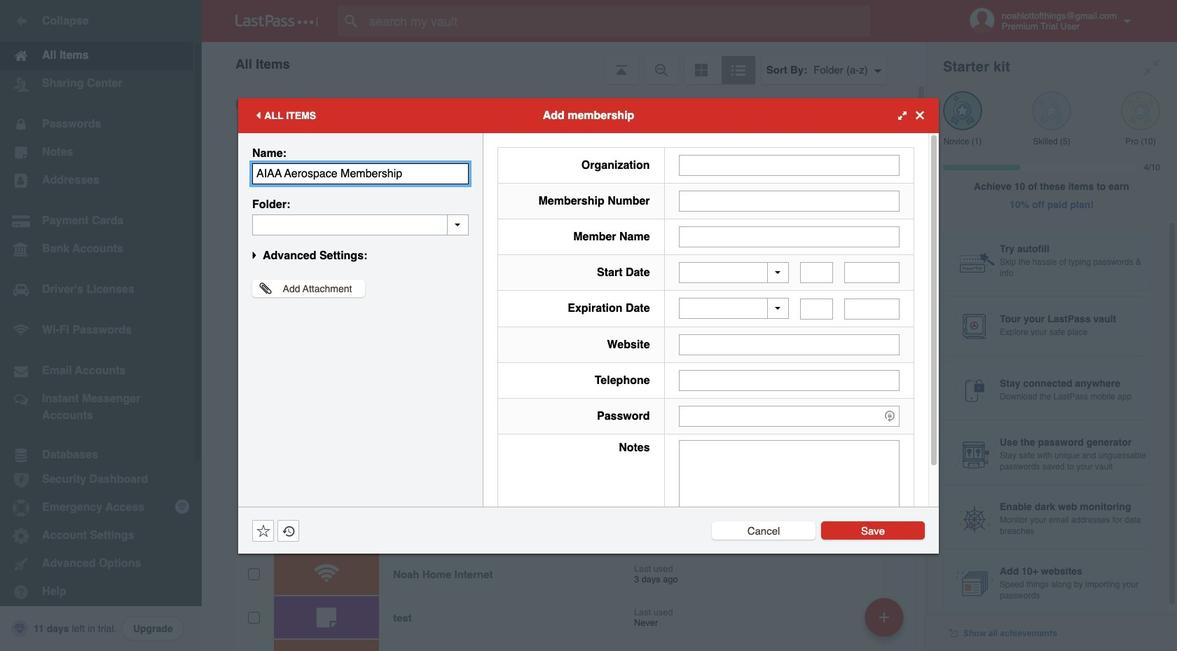 Task type: describe. For each thing, give the bounding box(es) containing it.
search my vault text field
[[338, 6, 898, 36]]

main navigation navigation
[[0, 0, 202, 651]]

new item image
[[880, 612, 889, 622]]

vault options navigation
[[202, 42, 927, 84]]

lastpass image
[[235, 15, 318, 27]]



Task type: locate. For each thing, give the bounding box(es) containing it.
dialog
[[238, 98, 939, 553]]

None text field
[[252, 163, 469, 184], [252, 214, 469, 235], [679, 226, 900, 247], [800, 262, 834, 283], [845, 298, 900, 319], [679, 334, 900, 355], [252, 163, 469, 184], [252, 214, 469, 235], [679, 226, 900, 247], [800, 262, 834, 283], [845, 298, 900, 319], [679, 334, 900, 355]]

None text field
[[679, 155, 900, 176], [679, 190, 900, 211], [845, 262, 900, 283], [800, 298, 834, 319], [679, 370, 900, 391], [679, 440, 900, 527], [679, 155, 900, 176], [679, 190, 900, 211], [845, 262, 900, 283], [800, 298, 834, 319], [679, 370, 900, 391], [679, 440, 900, 527]]

None password field
[[679, 405, 900, 426]]

Search search field
[[338, 6, 898, 36]]

new item navigation
[[860, 594, 912, 651]]



Task type: vqa. For each thing, say whether or not it's contained in the screenshot.
main navigation navigation at the left
yes



